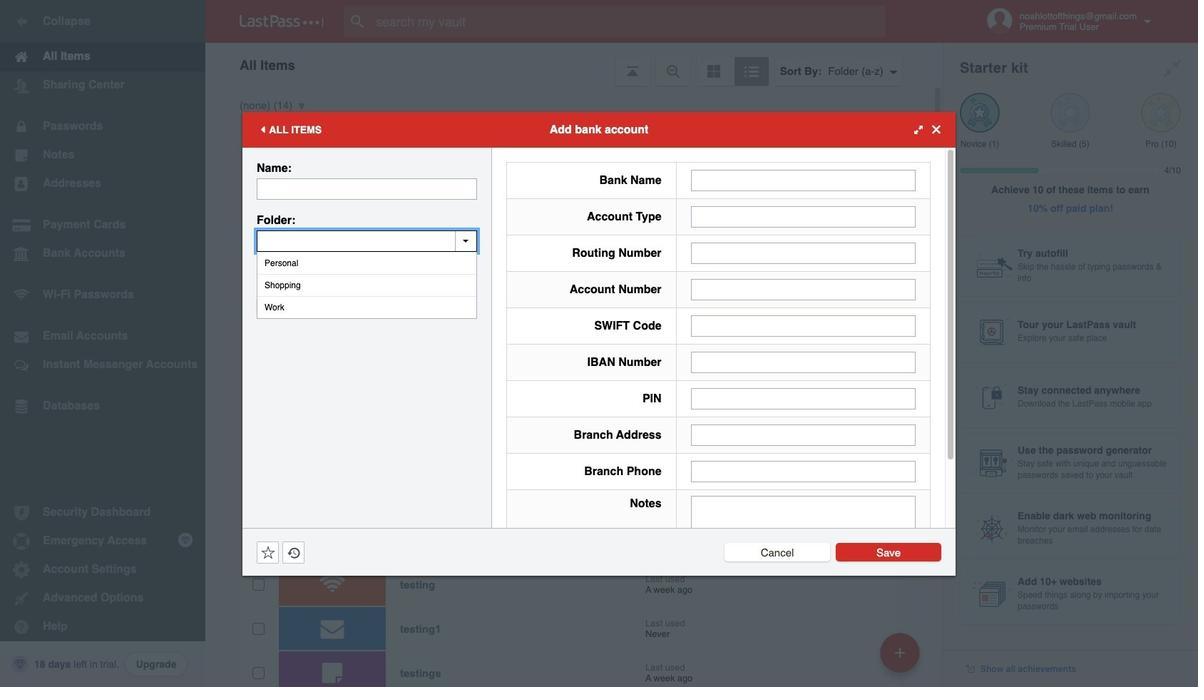 Task type: describe. For each thing, give the bounding box(es) containing it.
vault options navigation
[[205, 43, 943, 86]]

new item image
[[895, 647, 905, 657]]

search my vault text field
[[344, 6, 914, 37]]

new item navigation
[[875, 629, 929, 687]]

lastpass image
[[240, 15, 324, 28]]



Task type: locate. For each thing, give the bounding box(es) containing it.
main navigation navigation
[[0, 0, 205, 687]]

None text field
[[691, 169, 916, 191], [691, 206, 916, 227], [691, 279, 916, 300], [691, 388, 916, 409], [691, 461, 916, 482], [691, 496, 916, 584], [691, 169, 916, 191], [691, 206, 916, 227], [691, 279, 916, 300], [691, 388, 916, 409], [691, 461, 916, 482], [691, 496, 916, 584]]

Search search field
[[344, 6, 914, 37]]

None text field
[[257, 178, 477, 199], [257, 230, 477, 252], [691, 242, 916, 264], [691, 315, 916, 336], [691, 351, 916, 373], [691, 424, 916, 446], [257, 178, 477, 199], [257, 230, 477, 252], [691, 242, 916, 264], [691, 315, 916, 336], [691, 351, 916, 373], [691, 424, 916, 446]]

dialog
[[243, 112, 956, 593]]



